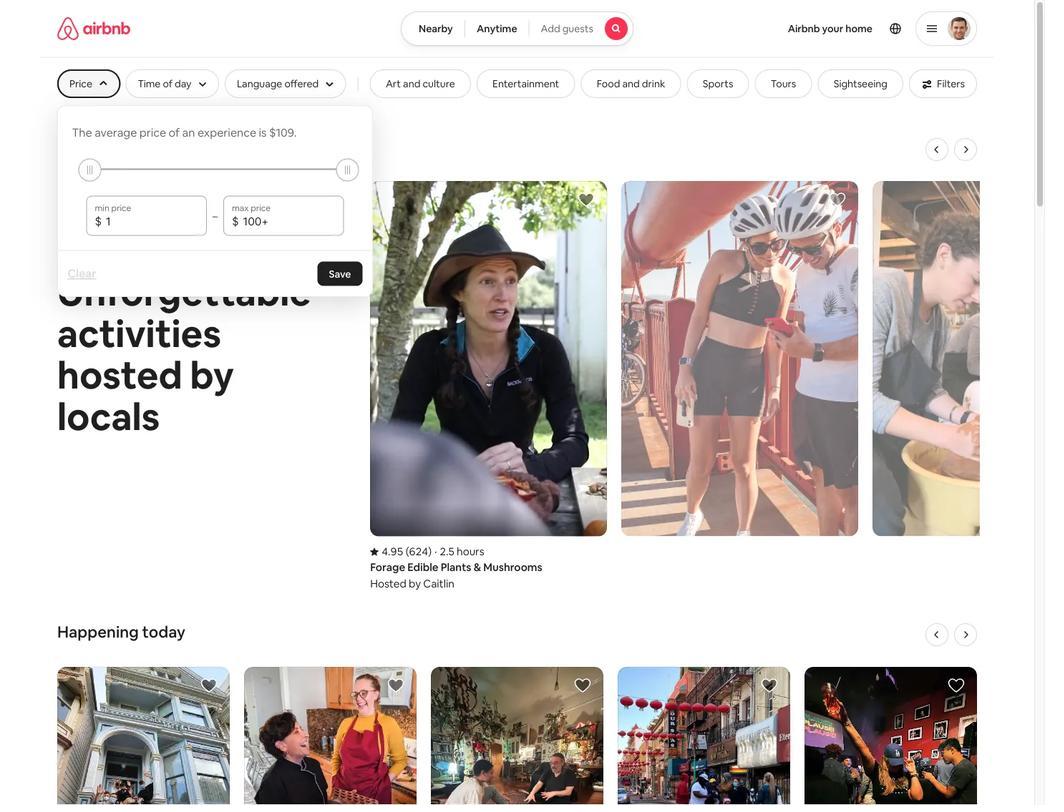 Task type: locate. For each thing, give the bounding box(es) containing it.
price
[[140, 125, 166, 140]]

none search field containing nearby
[[401, 11, 634, 46]]

happening
[[57, 622, 139, 642]]

food and drink
[[597, 77, 666, 90]]

Entertainment button
[[477, 69, 575, 98]]

tours
[[771, 77, 797, 90]]

by
[[190, 351, 234, 400], [409, 577, 421, 591]]

Food and drink button
[[581, 69, 682, 98]]

add to wishlist image inside group
[[829, 191, 847, 208]]

$ right –
[[232, 214, 239, 229]]

plants
[[441, 561, 472, 575]]

1 horizontal spatial $
[[232, 214, 239, 229]]

$ left $ text box
[[95, 214, 102, 229]]

1 vertical spatial by
[[409, 577, 421, 591]]

and left the drink
[[623, 77, 640, 90]]

anytime
[[477, 22, 517, 35]]

1 horizontal spatial and
[[623, 77, 640, 90]]

save
[[329, 267, 351, 280]]

0 horizontal spatial and
[[403, 77, 421, 90]]

2 $ from the left
[[232, 214, 239, 229]]

add guests
[[541, 22, 594, 35]]

0 vertical spatial add to wishlist image
[[578, 191, 595, 208]]

$ text field
[[106, 214, 198, 229]]

forage edible plants & mushrooms hosted by caitlin
[[370, 561, 543, 591]]

and inside button
[[403, 77, 421, 90]]

art
[[386, 77, 401, 90]]

$ for $ text field
[[232, 214, 239, 229]]

hosted
[[57, 351, 182, 400]]

and right art
[[403, 77, 421, 90]]

· 2.5 hours
[[435, 545, 485, 559]]

add to wishlist image
[[829, 191, 847, 208], [201, 677, 218, 695], [574, 677, 592, 695], [761, 677, 779, 695], [948, 677, 965, 695]]

0 horizontal spatial by
[[190, 351, 234, 400]]

caitlin
[[423, 577, 455, 591]]

2 and from the left
[[623, 77, 640, 90]]

2.5
[[440, 545, 455, 559]]

1 $ from the left
[[95, 214, 102, 229]]

4.95 (624)
[[382, 545, 432, 559]]

by inside forage edible plants & mushrooms hosted by caitlin
[[409, 577, 421, 591]]

Sightseeing button
[[818, 69, 904, 98]]

hours
[[457, 545, 485, 559]]

$
[[95, 214, 102, 229], [232, 214, 239, 229]]

0 vertical spatial by
[[190, 351, 234, 400]]

$109.
[[269, 125, 297, 140]]

average
[[95, 125, 137, 140]]

·
[[435, 545, 437, 559]]

Sports button
[[687, 69, 750, 98]]

1 horizontal spatial by
[[409, 577, 421, 591]]

1 and from the left
[[403, 77, 421, 90]]

unforgettable activities hosted by locals
[[57, 268, 311, 441]]

4.95 out of 5 average rating,  624 reviews image
[[370, 545, 432, 559]]

add to wishlist image
[[578, 191, 595, 208], [387, 677, 405, 695]]

0 horizontal spatial $
[[95, 214, 102, 229]]

and inside button
[[623, 77, 640, 90]]

1 vertical spatial add to wishlist image
[[387, 677, 405, 695]]

$ for $ text box
[[95, 214, 102, 229]]

edible
[[408, 561, 439, 575]]

Art and culture button
[[370, 69, 471, 98]]

Tours button
[[755, 69, 812, 98]]

of
[[169, 125, 180, 140]]

None search field
[[401, 11, 634, 46]]

sports
[[703, 77, 734, 90]]

group
[[368, 138, 1046, 594]]

and
[[403, 77, 421, 90], [623, 77, 640, 90]]



Task type: describe. For each thing, give the bounding box(es) containing it.
activities
[[57, 310, 221, 358]]

is
[[259, 125, 267, 140]]

the average price of an experience is $109.
[[72, 125, 297, 140]]

guests
[[563, 22, 594, 35]]

&
[[474, 561, 481, 575]]

price button
[[57, 69, 120, 98]]

culture
[[423, 77, 455, 90]]

profile element
[[651, 0, 978, 57]]

anytime button
[[465, 11, 530, 46]]

$ text field
[[243, 214, 336, 229]]

nearby
[[419, 22, 453, 35]]

experience
[[198, 125, 256, 140]]

price
[[69, 77, 92, 90]]

and for food
[[623, 77, 640, 90]]

the
[[72, 125, 92, 140]]

happening today
[[57, 622, 186, 642]]

–
[[213, 209, 218, 222]]

an
[[182, 125, 195, 140]]

art and culture
[[386, 77, 455, 90]]

drink
[[642, 77, 666, 90]]

add
[[541, 22, 561, 35]]

add guests button
[[529, 11, 634, 46]]

today
[[142, 622, 186, 642]]

and for art
[[403, 77, 421, 90]]

unforgettable
[[57, 268, 311, 317]]

1 horizontal spatial add to wishlist image
[[578, 191, 595, 208]]

sightseeing
[[834, 77, 888, 90]]

group containing 4.95 (624)
[[368, 138, 1046, 594]]

forage
[[370, 561, 405, 575]]

clear button
[[61, 260, 103, 288]]

(624)
[[406, 545, 432, 559]]

locals
[[57, 393, 160, 441]]

4.95
[[382, 545, 403, 559]]

by inside unforgettable activities hosted by locals
[[190, 351, 234, 400]]

save button
[[318, 262, 363, 286]]

0 horizontal spatial add to wishlist image
[[387, 677, 405, 695]]

nearby button
[[401, 11, 466, 46]]

food
[[597, 77, 621, 90]]

mushrooms
[[484, 561, 543, 575]]

hosted
[[370, 577, 407, 591]]

entertainment
[[493, 77, 560, 90]]

forage edible plants & mushrooms group
[[370, 181, 607, 592]]

clear
[[68, 266, 96, 281]]



Task type: vqa. For each thing, say whether or not it's contained in the screenshot.
–
yes



